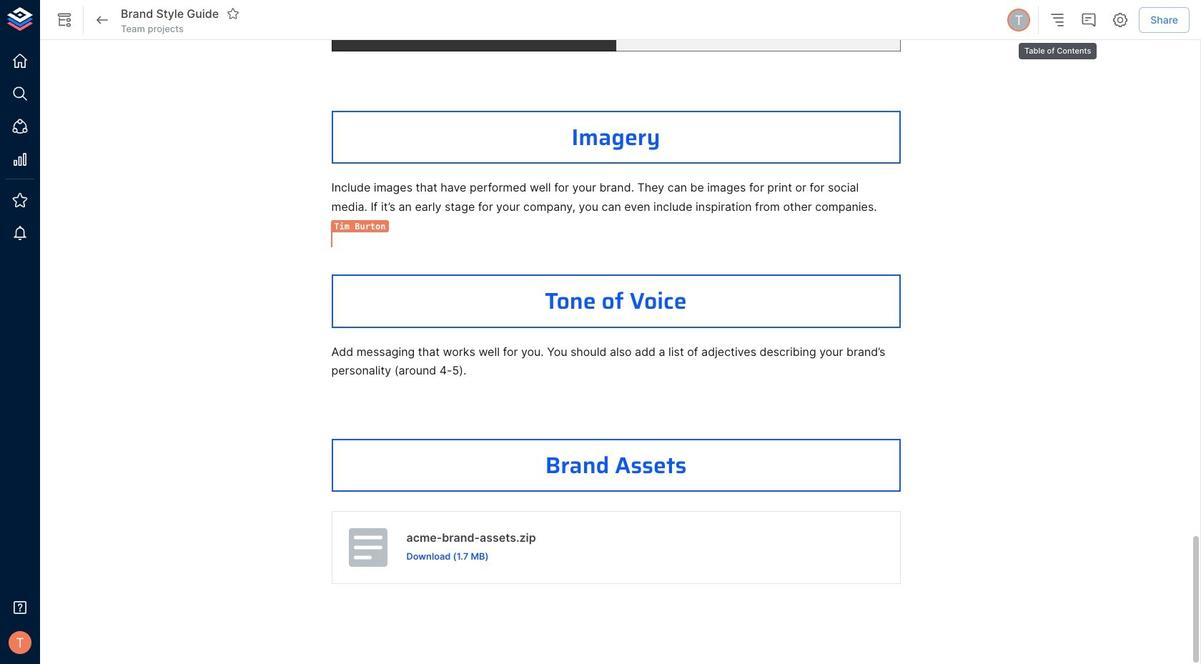 Task type: locate. For each thing, give the bounding box(es) containing it.
show wiki image
[[56, 11, 73, 29]]

tooltip
[[1018, 33, 1099, 61]]

comments image
[[1081, 11, 1098, 29]]



Task type: describe. For each thing, give the bounding box(es) containing it.
favorite image
[[227, 7, 240, 20]]

go back image
[[94, 11, 111, 29]]

table of contents image
[[1049, 11, 1067, 29]]

settings image
[[1112, 11, 1129, 29]]



Task type: vqa. For each thing, say whether or not it's contained in the screenshot.
the 'Hide Wiki' icon
no



